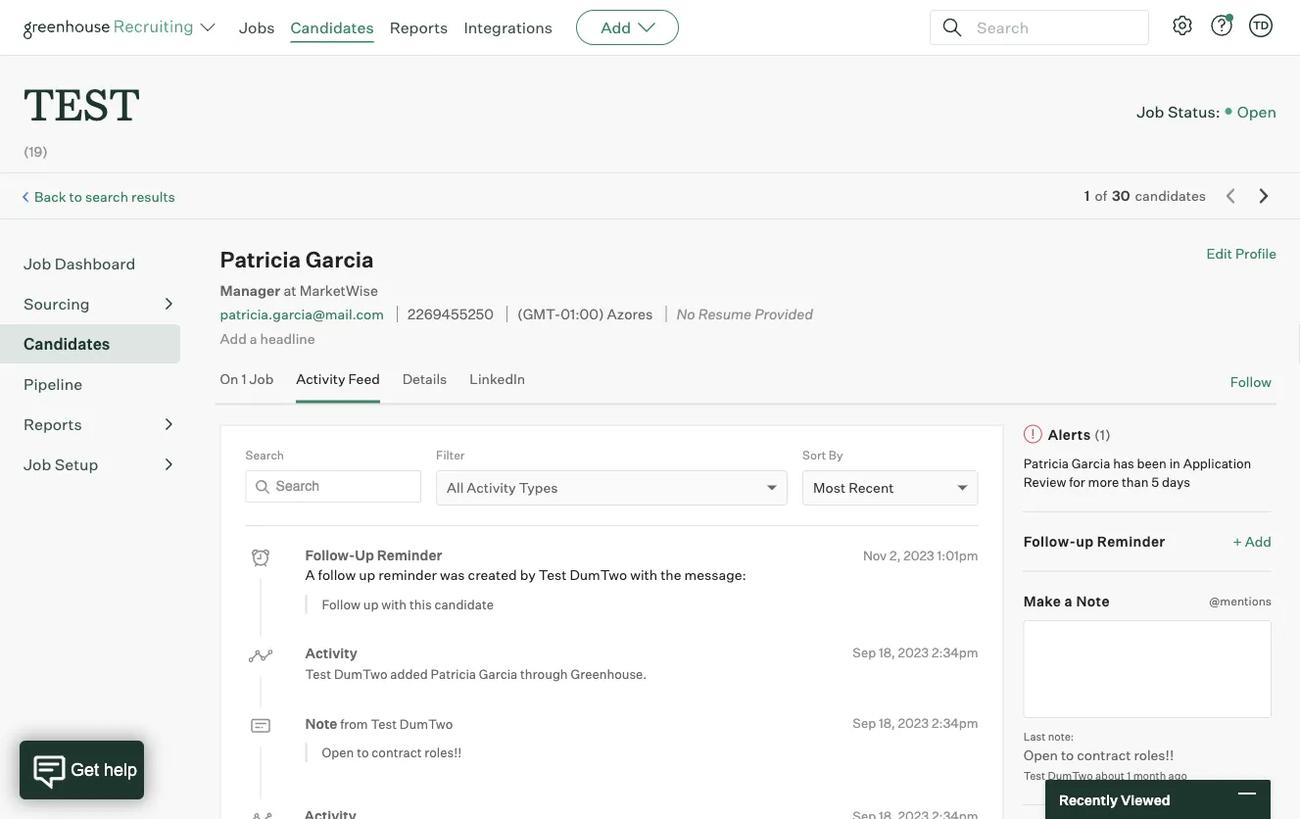 Task type: describe. For each thing, give the bounding box(es) containing it.
setup
[[55, 455, 98, 475]]

search
[[85, 188, 128, 205]]

follow
[[318, 567, 356, 584]]

td
[[1253, 19, 1269, 32]]

days
[[1162, 474, 1191, 490]]

most recent option
[[813, 479, 894, 496]]

a for make
[[1065, 593, 1073, 610]]

note:
[[1048, 730, 1074, 743]]

back to search results link
[[34, 188, 175, 205]]

test
[[24, 74, 140, 132]]

details link
[[402, 371, 447, 399]]

patricia for patricia garcia has been in application review for more than 5 days
[[1024, 455, 1069, 471]]

open for open to contract roles!!
[[322, 745, 354, 761]]

edit profile
[[1207, 245, 1277, 262]]

1 sep from the top
[[853, 645, 876, 661]]

1 horizontal spatial patricia
[[431, 666, 476, 682]]

2 2:34pm from the top
[[932, 715, 979, 731]]

2 18, from the top
[[879, 715, 895, 731]]

test inside the note from test dumtwo
[[371, 716, 397, 732]]

by
[[520, 567, 536, 584]]

to for back
[[69, 188, 82, 205]]

through
[[520, 666, 568, 682]]

(19)
[[24, 143, 48, 160]]

patricia garcia has been in application review for more than 5 days
[[1024, 455, 1252, 490]]

1 2:34pm from the top
[[932, 645, 979, 661]]

pipeline
[[24, 375, 82, 394]]

nov
[[863, 547, 887, 563]]

0 horizontal spatial roles!!
[[425, 745, 462, 761]]

nov 2, 2023 1:01pm
[[863, 547, 979, 563]]

reminder for follow-up reminder
[[377, 547, 442, 564]]

garcia for patricia garcia has been in application review for more than 5 days
[[1072, 455, 1111, 471]]

2023 for a follow up reminder was created by test dumtwo with the message:
[[904, 547, 935, 563]]

all
[[447, 479, 464, 496]]

to inside last note: open to contract roles!! test dumtwo               about 1 month               ago
[[1061, 747, 1074, 764]]

activity feed link
[[296, 371, 380, 399]]

reminder
[[378, 567, 437, 584]]

viewed
[[1121, 791, 1171, 808]]

was
[[440, 567, 465, 584]]

30
[[1112, 187, 1130, 205]]

reminder for follow-up reminder
[[1097, 533, 1166, 550]]

1 horizontal spatial candidates link
[[291, 18, 374, 37]]

at
[[284, 281, 297, 299]]

results
[[131, 188, 175, 205]]

2269455250
[[408, 305, 494, 323]]

on 1 job link
[[220, 371, 274, 399]]

1 vertical spatial activity
[[467, 479, 516, 496]]

(gmt-01:00) azores
[[518, 305, 653, 323]]

dumtwo inside last note: open to contract roles!! test dumtwo               about 1 month               ago
[[1048, 769, 1093, 782]]

edit profile link
[[1207, 245, 1277, 262]]

search
[[246, 447, 284, 462]]

month
[[1133, 769, 1166, 782]]

add for add
[[601, 18, 631, 37]]

no
[[677, 305, 695, 323]]

garcia for patricia garcia manager at marketwise
[[306, 246, 374, 273]]

open for open
[[1237, 101, 1277, 121]]

linkedin
[[470, 371, 525, 388]]

activity for activity feed
[[296, 371, 345, 388]]

job right on in the left of the page
[[250, 371, 274, 388]]

test dumtwo added patricia garcia through greenhouse.
[[305, 666, 647, 682]]

all activity types
[[447, 479, 558, 496]]

+
[[1233, 533, 1242, 550]]

than
[[1122, 474, 1149, 490]]

has
[[1113, 455, 1135, 471]]

greenhouse.
[[571, 666, 647, 682]]

on
[[220, 371, 239, 388]]

candidates
[[1135, 187, 1206, 205]]

this
[[410, 596, 432, 612]]

0 horizontal spatial note
[[305, 715, 338, 732]]

make a note
[[1024, 593, 1110, 610]]

job status:
[[1137, 101, 1221, 121]]

application
[[1183, 455, 1252, 471]]

1 vertical spatial up
[[359, 567, 375, 584]]

+ add
[[1233, 533, 1272, 550]]

azores
[[607, 305, 653, 323]]

2023 for test dumtwo added patricia garcia through greenhouse.
[[898, 645, 929, 661]]

@mentions link
[[1210, 592, 1272, 611]]

a for add
[[250, 330, 257, 347]]

provided
[[755, 305, 813, 323]]

open to contract roles!!
[[322, 745, 462, 761]]

most
[[813, 479, 846, 496]]

recently
[[1059, 791, 1118, 808]]

manager
[[220, 281, 281, 299]]

2 vertical spatial 2023
[[898, 715, 929, 731]]

1 inside last note: open to contract roles!! test dumtwo               about 1 month               ago
[[1127, 769, 1131, 782]]

most recent
[[813, 479, 894, 496]]

follow up with this candidate
[[322, 596, 494, 612]]

types
[[519, 479, 558, 496]]

integrations
[[464, 18, 553, 37]]

(gmt-
[[518, 305, 561, 323]]

patricia.garcia@mail.com
[[220, 306, 384, 323]]

recent
[[849, 479, 894, 496]]

follow-up reminder
[[1024, 533, 1166, 550]]

dumtwo right by
[[570, 567, 627, 584]]

patricia garcia manager at marketwise
[[220, 246, 378, 299]]

dashboard
[[55, 254, 135, 274]]

01:00)
[[561, 305, 604, 323]]

td button
[[1246, 10, 1277, 41]]

1:01pm
[[937, 547, 979, 563]]

0 horizontal spatial candidates
[[24, 334, 110, 354]]

in
[[1170, 455, 1181, 471]]

patricia.garcia@mail.com link
[[220, 306, 384, 323]]

follow-up reminder
[[305, 547, 442, 564]]

job for job status:
[[1137, 101, 1165, 121]]

up for follow
[[363, 596, 379, 612]]

recently viewed
[[1059, 791, 1171, 808]]



Task type: vqa. For each thing, say whether or not it's contained in the screenshot.
(50) to the top
no



Task type: locate. For each thing, give the bounding box(es) containing it.
a follow up reminder was created by test dumtwo with the message:
[[305, 567, 747, 584]]

job up the sourcing
[[24, 254, 51, 274]]

2 horizontal spatial add
[[1245, 533, 1272, 550]]

patricia for patricia garcia manager at marketwise
[[220, 246, 301, 273]]

job dashboard
[[24, 254, 135, 274]]

add button
[[576, 10, 679, 45]]

roles!! inside last note: open to contract roles!! test dumtwo               about 1 month               ago
[[1134, 747, 1174, 764]]

test right by
[[539, 567, 567, 584]]

1 horizontal spatial a
[[1065, 593, 1073, 610]]

activity for activity
[[305, 644, 357, 662]]

candidates link up pipeline link
[[24, 332, 172, 356]]

0 horizontal spatial patricia
[[220, 246, 301, 273]]

Search text field
[[972, 13, 1131, 42]]

activity feed
[[296, 371, 380, 388]]

test right from
[[371, 716, 397, 732]]

jobs
[[239, 18, 275, 37]]

about
[[1096, 769, 1125, 782]]

contract inside last note: open to contract roles!! test dumtwo               about 1 month               ago
[[1077, 747, 1131, 764]]

filter
[[436, 447, 465, 462]]

open
[[1237, 101, 1277, 121], [322, 745, 354, 761], [1024, 747, 1058, 764]]

dumtwo inside the note from test dumtwo
[[400, 716, 453, 732]]

0 vertical spatial 1
[[1085, 187, 1090, 205]]

details
[[402, 371, 447, 388]]

up down reminder
[[363, 596, 379, 612]]

reports link left the integrations at the top left of the page
[[390, 18, 448, 37]]

0 vertical spatial up
[[1076, 533, 1094, 550]]

job left setup
[[24, 455, 51, 475]]

0 vertical spatial a
[[250, 330, 257, 347]]

garcia inside patricia garcia has been in application review for more than 5 days
[[1072, 455, 1111, 471]]

0 vertical spatial 2023
[[904, 547, 935, 563]]

follow- for up
[[305, 547, 355, 564]]

open down from
[[322, 745, 354, 761]]

job dashboard link
[[24, 252, 172, 276]]

a
[[305, 567, 315, 584]]

patricia up review
[[1024, 455, 1069, 471]]

0 vertical spatial activity
[[296, 371, 345, 388]]

up down the up
[[359, 567, 375, 584]]

1 left of
[[1085, 187, 1090, 205]]

1 horizontal spatial add
[[601, 18, 631, 37]]

follow for follow up with this candidate
[[322, 596, 361, 612]]

reports left the integrations at the top left of the page
[[390, 18, 448, 37]]

patricia
[[220, 246, 301, 273], [1024, 455, 1069, 471], [431, 666, 476, 682]]

follow for follow
[[1231, 373, 1272, 391]]

2 vertical spatial up
[[363, 596, 379, 612]]

td button
[[1249, 14, 1273, 37]]

1 vertical spatial 1
[[242, 371, 247, 388]]

1 vertical spatial reports
[[24, 415, 82, 434]]

garcia up more
[[1072, 455, 1111, 471]]

edit
[[1207, 245, 1233, 262]]

1 sep 18, 2023 2:34pm from the top
[[853, 645, 979, 661]]

job setup link
[[24, 453, 172, 476]]

sep
[[853, 645, 876, 661], [853, 715, 876, 731]]

job for job dashboard
[[24, 254, 51, 274]]

garcia
[[306, 246, 374, 273], [1072, 455, 1111, 471], [479, 666, 518, 682]]

make
[[1024, 593, 1062, 610]]

from
[[340, 716, 368, 732]]

test down the last
[[1024, 769, 1046, 782]]

garcia up the marketwise
[[306, 246, 374, 273]]

candidates link right jobs "link"
[[291, 18, 374, 37]]

0 vertical spatial sep
[[853, 645, 876, 661]]

2 vertical spatial garcia
[[479, 666, 518, 682]]

0 horizontal spatial follow
[[322, 596, 361, 612]]

roles!! up month
[[1134, 747, 1174, 764]]

0 vertical spatial 18,
[[879, 645, 895, 661]]

0 vertical spatial note
[[1076, 593, 1110, 610]]

profile
[[1236, 245, 1277, 262]]

activity left feed
[[296, 371, 345, 388]]

a
[[250, 330, 257, 347], [1065, 593, 1073, 610]]

job setup
[[24, 455, 98, 475]]

dumtwo up "open to contract roles!!"
[[400, 716, 453, 732]]

1 18, from the top
[[879, 645, 895, 661]]

up down for
[[1076, 533, 1094, 550]]

0 horizontal spatial a
[[250, 330, 257, 347]]

last note: open to contract roles!! test dumtwo               about 1 month               ago
[[1024, 730, 1188, 782]]

reports inside reports link
[[24, 415, 82, 434]]

up for follow-
[[1076, 533, 1094, 550]]

with
[[630, 567, 658, 584], [381, 596, 407, 612]]

1 horizontal spatial garcia
[[479, 666, 518, 682]]

configure image
[[1171, 14, 1195, 37]]

reports
[[390, 18, 448, 37], [24, 415, 82, 434]]

candidates
[[291, 18, 374, 37], [24, 334, 110, 354]]

with left this
[[381, 596, 407, 612]]

dumtwo left added
[[334, 666, 388, 682]]

add for add a headline
[[220, 330, 247, 347]]

to right back at the top
[[69, 188, 82, 205]]

0 horizontal spatial contract
[[372, 745, 422, 761]]

2:34pm left the last
[[932, 715, 979, 731]]

2 vertical spatial 1
[[1127, 769, 1131, 782]]

2 horizontal spatial open
[[1237, 101, 1277, 121]]

1 vertical spatial a
[[1065, 593, 1073, 610]]

2 sep 18, 2023 2:34pm from the top
[[853, 715, 979, 731]]

activity
[[296, 371, 345, 388], [467, 479, 516, 496], [305, 644, 357, 662]]

1 horizontal spatial note
[[1076, 593, 1110, 610]]

0 vertical spatial reports link
[[390, 18, 448, 37]]

2 horizontal spatial 1
[[1127, 769, 1131, 782]]

job for job setup
[[24, 455, 51, 475]]

greenhouse recruiting image
[[24, 16, 200, 39]]

0 horizontal spatial add
[[220, 330, 247, 347]]

candidates link
[[291, 18, 374, 37], [24, 332, 172, 356]]

note right make
[[1076, 593, 1110, 610]]

patricia inside patricia garcia has been in application review for more than 5 days
[[1024, 455, 1069, 471]]

been
[[1137, 455, 1167, 471]]

Search text field
[[246, 470, 422, 503]]

candidates down the sourcing
[[24, 334, 110, 354]]

feed
[[348, 371, 380, 388]]

to
[[69, 188, 82, 205], [357, 745, 369, 761], [1061, 747, 1074, 764]]

message:
[[685, 567, 747, 584]]

ago
[[1169, 769, 1188, 782]]

no resume provided
[[677, 305, 813, 323]]

1 horizontal spatial open
[[1024, 747, 1058, 764]]

1 vertical spatial candidates link
[[24, 332, 172, 356]]

headline
[[260, 330, 315, 347]]

linkedin link
[[470, 371, 525, 399]]

1 vertical spatial candidates
[[24, 334, 110, 354]]

review
[[1024, 474, 1067, 490]]

1 vertical spatial garcia
[[1072, 455, 1111, 471]]

(1)
[[1095, 426, 1112, 443]]

contract down the note from test dumtwo
[[372, 745, 422, 761]]

alerts (1)
[[1048, 426, 1112, 443]]

0 vertical spatial sep 18, 2023 2:34pm
[[853, 645, 979, 661]]

0 vertical spatial patricia
[[220, 246, 301, 273]]

0 horizontal spatial candidates link
[[24, 332, 172, 356]]

candidates right jobs "link"
[[291, 18, 374, 37]]

1 horizontal spatial to
[[357, 745, 369, 761]]

patricia right added
[[431, 666, 476, 682]]

0 vertical spatial candidates link
[[291, 18, 374, 37]]

1 vertical spatial reports link
[[24, 413, 172, 436]]

1 vertical spatial with
[[381, 596, 407, 612]]

1 vertical spatial 18,
[[879, 715, 895, 731]]

0 vertical spatial reports
[[390, 18, 448, 37]]

more
[[1088, 474, 1119, 490]]

back to search results
[[34, 188, 175, 205]]

2:34pm down 1:01pm
[[932, 645, 979, 661]]

1 vertical spatial follow
[[322, 596, 361, 612]]

0 horizontal spatial reports
[[24, 415, 82, 434]]

follow down follow
[[322, 596, 361, 612]]

sourcing
[[24, 294, 90, 314]]

pipeline link
[[24, 373, 172, 396]]

0 horizontal spatial to
[[69, 188, 82, 205]]

open right status:
[[1237, 101, 1277, 121]]

1 right about
[[1127, 769, 1131, 782]]

reminder down than
[[1097, 533, 1166, 550]]

2023
[[904, 547, 935, 563], [898, 645, 929, 661], [898, 715, 929, 731]]

0 horizontal spatial garcia
[[306, 246, 374, 273]]

of
[[1095, 187, 1107, 205]]

1 horizontal spatial reports link
[[390, 18, 448, 37]]

2 horizontal spatial patricia
[[1024, 455, 1069, 471]]

created
[[468, 567, 517, 584]]

resume
[[698, 305, 752, 323]]

a right make
[[1065, 593, 1073, 610]]

0 horizontal spatial 1
[[242, 371, 247, 388]]

1 horizontal spatial reports
[[390, 18, 448, 37]]

open inside last note: open to contract roles!! test dumtwo               about 1 month               ago
[[1024, 747, 1058, 764]]

test link
[[24, 55, 140, 136]]

garcia left through
[[479, 666, 518, 682]]

0 horizontal spatial reminder
[[377, 547, 442, 564]]

0 vertical spatial candidates
[[291, 18, 374, 37]]

1 horizontal spatial contract
[[1077, 747, 1131, 764]]

0 vertical spatial with
[[630, 567, 658, 584]]

to down note:
[[1061, 747, 1074, 764]]

status:
[[1168, 101, 1221, 121]]

note left from
[[305, 715, 338, 732]]

add inside popup button
[[601, 18, 631, 37]]

0 vertical spatial garcia
[[306, 246, 374, 273]]

1 vertical spatial sep 18, 2023 2:34pm
[[853, 715, 979, 731]]

sort by
[[803, 447, 843, 462]]

candidate
[[435, 596, 494, 612]]

dumtwo up recently
[[1048, 769, 1093, 782]]

a left headline
[[250, 330, 257, 347]]

2 vertical spatial activity
[[305, 644, 357, 662]]

1
[[1085, 187, 1090, 205], [242, 371, 247, 388], [1127, 769, 1131, 782]]

0 horizontal spatial with
[[381, 596, 407, 612]]

0 vertical spatial 2:34pm
[[932, 645, 979, 661]]

1 horizontal spatial reminder
[[1097, 533, 1166, 550]]

roles!! down the note from test dumtwo
[[425, 745, 462, 761]]

for
[[1069, 474, 1086, 490]]

0 horizontal spatial reports link
[[24, 413, 172, 436]]

follow- up follow
[[305, 547, 355, 564]]

sort
[[803, 447, 826, 462]]

0 horizontal spatial follow-
[[305, 547, 355, 564]]

test up the note from test dumtwo
[[305, 666, 331, 682]]

jobs link
[[239, 18, 275, 37]]

0 vertical spatial follow
[[1231, 373, 1272, 391]]

1 vertical spatial add
[[220, 330, 247, 347]]

0 horizontal spatial open
[[322, 745, 354, 761]]

open down the last
[[1024, 747, 1058, 764]]

2 horizontal spatial garcia
[[1072, 455, 1111, 471]]

@mentions
[[1210, 593, 1272, 608]]

to for open
[[357, 745, 369, 761]]

garcia inside patricia garcia manager at marketwise
[[306, 246, 374, 273]]

test inside last note: open to contract roles!! test dumtwo               about 1 month               ago
[[1024, 769, 1046, 782]]

sourcing link
[[24, 292, 172, 316]]

0 vertical spatial add
[[601, 18, 631, 37]]

None text field
[[1024, 620, 1272, 718]]

1 vertical spatial 2:34pm
[[932, 715, 979, 731]]

1 vertical spatial sep
[[853, 715, 876, 731]]

to down from
[[357, 745, 369, 761]]

2,
[[890, 547, 901, 563]]

1 horizontal spatial roles!!
[[1134, 747, 1174, 764]]

back
[[34, 188, 66, 205]]

follow-
[[1024, 533, 1076, 550], [305, 547, 355, 564]]

with left the
[[630, 567, 658, 584]]

patricia inside patricia garcia manager at marketwise
[[220, 246, 301, 273]]

follow- for up
[[1024, 533, 1076, 550]]

2 vertical spatial patricia
[[431, 666, 476, 682]]

1 vertical spatial note
[[305, 715, 338, 732]]

marketwise
[[300, 281, 378, 299]]

contract up about
[[1077, 747, 1131, 764]]

reminder
[[1097, 533, 1166, 550], [377, 547, 442, 564]]

last
[[1024, 730, 1046, 743]]

add a headline
[[220, 330, 315, 347]]

test
[[539, 567, 567, 584], [305, 666, 331, 682], [371, 716, 397, 732], [1024, 769, 1046, 782]]

1 horizontal spatial follow
[[1231, 373, 1272, 391]]

roles!!
[[425, 745, 462, 761], [1134, 747, 1174, 764]]

1 horizontal spatial candidates
[[291, 18, 374, 37]]

1 horizontal spatial 1
[[1085, 187, 1090, 205]]

1 vertical spatial patricia
[[1024, 455, 1069, 471]]

2 vertical spatial add
[[1245, 533, 1272, 550]]

2 sep from the top
[[853, 715, 876, 731]]

activity right the all
[[467, 479, 516, 496]]

job left status:
[[1137, 101, 1165, 121]]

18,
[[879, 645, 895, 661], [879, 715, 895, 731]]

patricia up manager
[[220, 246, 301, 273]]

reminder up reminder
[[377, 547, 442, 564]]

1 vertical spatial 2023
[[898, 645, 929, 661]]

follow up "application"
[[1231, 373, 1272, 391]]

on 1 job
[[220, 371, 274, 388]]

up
[[355, 547, 374, 564]]

2:34pm
[[932, 645, 979, 661], [932, 715, 979, 731]]

the
[[661, 567, 682, 584]]

by
[[829, 447, 843, 462]]

1 horizontal spatial with
[[630, 567, 658, 584]]

reports link up job setup link
[[24, 413, 172, 436]]

reports down pipeline
[[24, 415, 82, 434]]

follow- down review
[[1024, 533, 1076, 550]]

activity up from
[[305, 644, 357, 662]]

2 horizontal spatial to
[[1061, 747, 1074, 764]]

1 right on in the left of the page
[[242, 371, 247, 388]]

1 horizontal spatial follow-
[[1024, 533, 1076, 550]]



